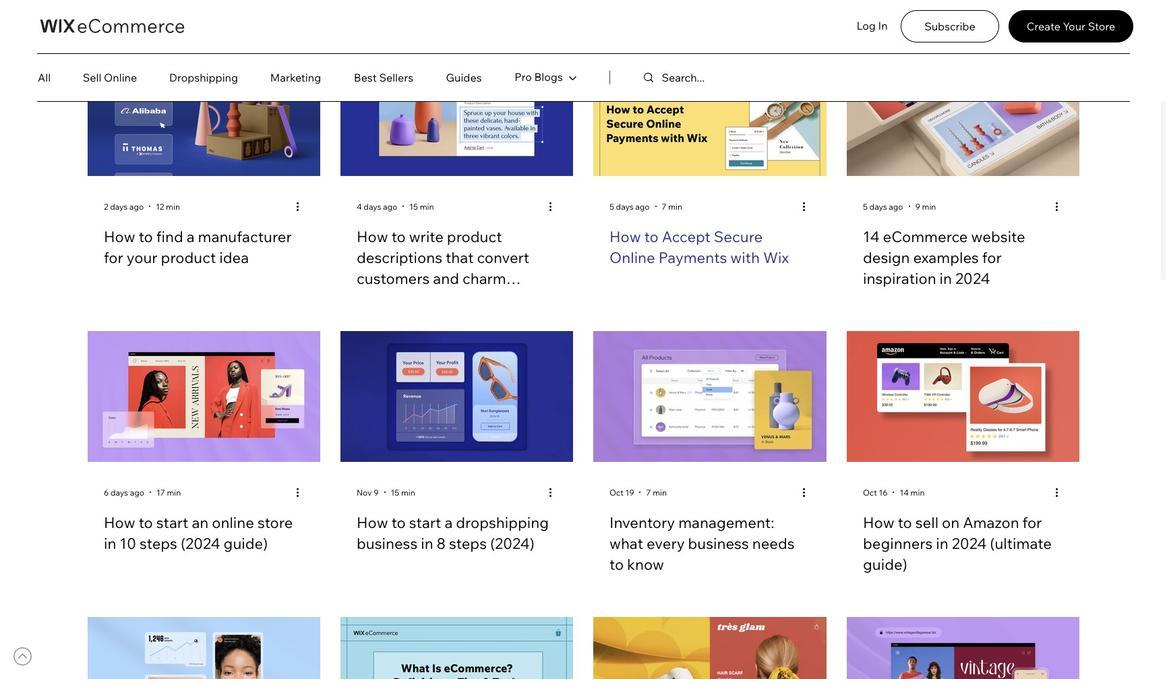 Task type: describe. For each thing, give the bounding box(es) containing it.
days for how to start an online store in 10 steps (2024 guide)
[[111, 487, 128, 497]]

how to accept secure online payments with wix link
[[610, 227, 811, 268]]

marketing
[[270, 71, 321, 84]]

needs
[[752, 534, 795, 553]]

online
[[212, 513, 254, 532]]

steps for 10
[[140, 534, 177, 553]]

online store name ideas: 200 names for inspiration image
[[593, 617, 827, 679]]

how to write product descriptions that convert customers and charm google
[[357, 227, 529, 308]]

for for how to find a manufacturer for your product idea
[[104, 248, 123, 267]]

business inside inventory management: what every business needs to know
[[688, 534, 749, 553]]

subscribe link
[[901, 10, 999, 42]]

2024 for amazon
[[952, 534, 987, 553]]

days for how to write product descriptions that convert customers and charm google
[[364, 201, 381, 211]]

(2024)
[[490, 534, 535, 553]]

what is ecommerce? definitions, examples and tools for your business image
[[341, 617, 573, 679]]

dropshipping
[[456, 513, 549, 532]]

min for dropshipping
[[401, 487, 415, 497]]

2
[[104, 201, 108, 211]]

for for 14 ecommerce website design examples for inspiration in 2024
[[982, 248, 1002, 267]]

8
[[437, 534, 446, 553]]

guide) for how to start an online store in 10 steps (2024 guide)
[[224, 534, 268, 553]]

create your store
[[1027, 19, 1115, 33]]

9 min
[[915, 201, 936, 211]]

2 days ago
[[104, 201, 144, 211]]

sell online
[[83, 71, 137, 84]]

in inside how to start an online store in 10 steps (2024 guide)
[[104, 534, 116, 553]]

marketing link
[[254, 64, 338, 91]]

sell
[[83, 71, 101, 84]]

write
[[409, 227, 444, 246]]

16
[[879, 487, 888, 497]]

inventory management: what every business needs to know
[[610, 513, 795, 574]]

9 inside 14 ecommerce website design examples for inspiration in 2024 element
[[915, 201, 920, 211]]

ago for how to accept secure online payments with wix
[[635, 201, 650, 211]]

best sellers link
[[338, 64, 430, 91]]

on
[[942, 513, 960, 532]]

log in link
[[854, 12, 891, 40]]

store
[[258, 513, 293, 532]]

secure
[[714, 227, 763, 246]]

nov
[[357, 487, 372, 497]]

14 ecommerce website design examples for inspiration in 2024 link
[[863, 227, 1063, 289]]

accept
[[662, 227, 711, 246]]

how to start a dropshipping business in 8 steps (2024) link
[[357, 513, 557, 554]]

ago for how to start an online store in 10 steps (2024 guide)
[[130, 487, 144, 497]]

sellers
[[379, 71, 413, 84]]

how to find a manufacturer for your product idea element
[[88, 45, 320, 311]]

to inside inventory management: what every business needs to know
[[610, 555, 624, 574]]

online inside how to accept secure online payments with wix
[[610, 248, 655, 267]]

inventory
[[610, 513, 675, 532]]

how to start a dropshipping business in 8 steps (2024) element
[[341, 331, 573, 597]]

every
[[647, 534, 685, 553]]

10
[[120, 534, 136, 553]]

manufacturer
[[198, 227, 292, 246]]

15 min for write
[[410, 201, 434, 211]]

min for online
[[668, 201, 682, 211]]

5 days ago for 14
[[863, 201, 903, 211]]

to for how to sell on amazon for beginners in 2024 (ultimate guide)
[[898, 513, 912, 532]]

inventory management: what every business needs to know link
[[610, 513, 811, 575]]

business inside how to start a dropshipping business in 8 steps (2024)
[[357, 534, 418, 553]]

examples
[[913, 248, 979, 267]]

create your store link
[[1009, 10, 1134, 42]]

guides link
[[430, 64, 498, 91]]

days for how to accept secure online payments with wix
[[616, 201, 634, 211]]

15 min for start
[[391, 487, 415, 497]]

how to accept secure online payments with wix
[[610, 227, 789, 267]]

ago for how to write product descriptions that convert customers and charm google
[[383, 201, 397, 211]]

guide) for how to sell on amazon for beginners in 2024 (ultimate guide)
[[863, 555, 908, 574]]

15 for start
[[391, 487, 399, 497]]

idea
[[219, 248, 249, 267]]

how to sell on amazon for beginners in 2024 (ultimate guide) element
[[847, 331, 1080, 597]]

how for how to start an online store in 10 steps (2024 guide)
[[104, 513, 135, 532]]

(2024
[[181, 534, 220, 553]]

what is demand forecasting? definition, benefits and tips image
[[88, 617, 320, 679]]

how to sell on amazon for beginners in 2024 (ultimate guide) link
[[863, 513, 1063, 575]]

14 ecommerce website design examples for inspiration in 2024 image
[[847, 45, 1080, 176]]

sell online link
[[66, 64, 154, 91]]

to for how to find a manufacturer for your product idea
[[139, 227, 153, 246]]

your
[[127, 248, 158, 267]]

to for how to start a dropshipping business in 8 steps (2024)
[[392, 513, 406, 532]]

6 days ago
[[104, 487, 144, 497]]

start for an
[[156, 513, 188, 532]]

how to start an online store in 10 steps (2024 guide) element
[[88, 331, 320, 597]]

19
[[625, 487, 634, 497]]

how to find a manufacturer for your product idea link
[[104, 227, 304, 268]]

nov 9
[[357, 487, 379, 497]]

14 for 14 ecommerce website design examples for inspiration in 2024
[[863, 227, 880, 246]]

convert
[[477, 248, 529, 267]]

for for how to sell on amazon for beginners in 2024 (ultimate guide)
[[1023, 513, 1042, 532]]

5 for 14 ecommerce website design examples for inspiration in 2024
[[863, 201, 868, 211]]

how to sell vintage clothing online: a complete guide image
[[847, 617, 1080, 679]]

6
[[104, 487, 109, 497]]

guides
[[446, 71, 482, 84]]

your
[[1063, 19, 1086, 33]]

9 inside how to start a dropshipping business in 8 steps (2024) element
[[374, 487, 379, 497]]

all link
[[38, 64, 66, 91]]

4
[[357, 201, 362, 211]]

subscribe
[[925, 19, 976, 33]]

dropshipping link
[[154, 64, 254, 91]]

inventory management: what every business needs to know image
[[593, 331, 827, 462]]

7 min for to
[[662, 201, 682, 211]]

14 min
[[900, 487, 925, 497]]

google
[[357, 290, 408, 308]]

days for 14 ecommerce website design examples for inspiration in 2024
[[870, 201, 887, 211]]

7 for to
[[662, 201, 667, 211]]

best sellers
[[354, 71, 413, 84]]

oct 16
[[863, 487, 888, 497]]



Task type: locate. For each thing, give the bounding box(es) containing it.
0 horizontal spatial 5 days ago
[[610, 201, 650, 211]]

2 start from the left
[[409, 513, 441, 532]]

7 for management:
[[646, 487, 651, 497]]

14 for 14 min
[[900, 487, 909, 497]]

how inside how to accept secure online payments with wix
[[610, 227, 641, 246]]

1 vertical spatial 7
[[646, 487, 651, 497]]

beginners
[[863, 534, 933, 553]]

2 horizontal spatial for
[[1023, 513, 1042, 532]]

management:
[[678, 513, 774, 532]]

5 days ago inside how to accept secure online payments with wix "element"
[[610, 201, 650, 211]]

min up ecommerce
[[922, 201, 936, 211]]

in inside how to sell on amazon for beginners in 2024 (ultimate guide)
[[936, 534, 949, 553]]

1 vertical spatial 14
[[900, 487, 909, 497]]

how to sell on amazon for beginners in 2024 (ultimate guide) image
[[847, 331, 1080, 462]]

min right 19 at bottom right
[[653, 487, 667, 497]]

1 steps from the left
[[140, 534, 177, 553]]

product inside how to write product descriptions that convert customers and charm google
[[447, 227, 502, 246]]

15 min inside "how to write product descriptions that convert customers and charm google" element
[[410, 201, 434, 211]]

5
[[610, 201, 614, 211], [863, 201, 868, 211]]

min inside "how to start an online store in 10 steps (2024 guide)" element
[[167, 487, 181, 497]]

2 5 from the left
[[863, 201, 868, 211]]

min inside how to sell on amazon for beginners in 2024 (ultimate guide) element
[[911, 487, 925, 497]]

store
[[1088, 19, 1115, 33]]

days inside "how to write product descriptions that convert customers and charm google" element
[[364, 201, 381, 211]]

17
[[156, 487, 165, 497]]

oct inside inventory management: what every business needs to know element
[[610, 487, 624, 497]]

5 days ago inside 14 ecommerce website design examples for inspiration in 2024 element
[[863, 201, 903, 211]]

9 up ecommerce
[[915, 201, 920, 211]]

7 min inside how to accept secure online payments with wix "element"
[[662, 201, 682, 211]]

17 min
[[156, 487, 181, 497]]

7 min inside inventory management: what every business needs to know element
[[646, 487, 667, 497]]

2024 inside how to sell on amazon for beginners in 2024 (ultimate guide)
[[952, 534, 987, 553]]

min up accept
[[668, 201, 682, 211]]

to inside how to accept secure online payments with wix
[[644, 227, 659, 246]]

15 up write
[[410, 201, 418, 211]]

1 horizontal spatial a
[[445, 513, 453, 532]]

start for a
[[409, 513, 441, 532]]

7 right 19 at bottom right
[[646, 487, 651, 497]]

to inside how to start a dropshipping business in 8 steps (2024)
[[392, 513, 406, 532]]

how for how to find a manufacturer for your product idea
[[104, 227, 135, 246]]

in left 10
[[104, 534, 116, 553]]

0 vertical spatial 2024
[[955, 269, 990, 288]]

steps
[[140, 534, 177, 553], [449, 534, 487, 553]]

5 days ago for how
[[610, 201, 650, 211]]

1 vertical spatial 9
[[374, 487, 379, 497]]

sell
[[916, 513, 939, 532]]

start inside how to start a dropshipping business in 8 steps (2024)
[[409, 513, 441, 532]]

2024 down 'examples' at right
[[955, 269, 990, 288]]

14 up the design
[[863, 227, 880, 246]]

1 horizontal spatial 5 days ago
[[863, 201, 903, 211]]

charm
[[463, 269, 506, 288]]

1 horizontal spatial guide)
[[863, 555, 908, 574]]

for left your
[[104, 248, 123, 267]]

min for online
[[167, 487, 181, 497]]

to for how to accept secure online payments with wix
[[644, 227, 659, 246]]

that
[[446, 248, 474, 267]]

to inside how to sell on amazon for beginners in 2024 (ultimate guide)
[[898, 513, 912, 532]]

0 horizontal spatial 15
[[391, 487, 399, 497]]

create
[[1027, 19, 1061, 33]]

log
[[857, 19, 876, 32]]

how left accept
[[610, 227, 641, 246]]

to for how to write product descriptions that convert customers and charm google
[[392, 227, 406, 246]]

how up beginners on the bottom right of the page
[[863, 513, 895, 532]]

15 inside how to start a dropshipping business in 8 steps (2024) element
[[391, 487, 399, 497]]

1 horizontal spatial 15
[[410, 201, 418, 211]]

min up sell
[[911, 487, 925, 497]]

min up write
[[420, 201, 434, 211]]

15 for write
[[410, 201, 418, 211]]

how for how to start a dropshipping business in 8 steps (2024)
[[357, 513, 388, 532]]

product up that at the top left of the page
[[447, 227, 502, 246]]

15 right nov 9
[[391, 487, 399, 497]]

online left payments
[[610, 248, 655, 267]]

1 horizontal spatial steps
[[449, 534, 487, 553]]

12 min
[[156, 201, 180, 211]]

14 ecommerce website design examples for inspiration in 2024 element
[[847, 45, 1080, 311]]

min inside 14 ecommerce website design examples for inspiration in 2024 element
[[922, 201, 936, 211]]

oct 19
[[610, 487, 634, 497]]

0 vertical spatial 15 min
[[410, 201, 434, 211]]

product
[[447, 227, 502, 246], [161, 248, 216, 267]]

days inside "how to start an online store in 10 steps (2024 guide)" element
[[111, 487, 128, 497]]

online
[[104, 71, 137, 84], [610, 248, 655, 267]]

customers
[[357, 269, 430, 288]]

7 up accept
[[662, 201, 667, 211]]

1 vertical spatial a
[[445, 513, 453, 532]]

how to start an online store in 10 steps (2024 guide)
[[104, 513, 293, 553]]

website
[[971, 227, 1025, 246]]

how to find a manufacturer for your product idea
[[104, 227, 292, 267]]

what
[[610, 534, 643, 553]]

1 vertical spatial 15
[[391, 487, 399, 497]]

1 5 from the left
[[610, 201, 614, 211]]

0 horizontal spatial 9
[[374, 487, 379, 497]]

how up your
[[104, 227, 135, 246]]

how to sell on amazon for beginners in 2024 (ultimate guide)
[[863, 513, 1052, 574]]

blogs
[[534, 70, 563, 84]]

a inside how to find a manufacturer for your product idea
[[187, 227, 195, 246]]

days inside how to accept secure online payments with wix "element"
[[616, 201, 634, 211]]

1 vertical spatial guide)
[[863, 555, 908, 574]]

0 vertical spatial product
[[447, 227, 502, 246]]

guide) down beginners on the bottom right of the page
[[863, 555, 908, 574]]

1 horizontal spatial product
[[447, 227, 502, 246]]

ago inside how to find a manufacturer for your product idea element
[[129, 201, 144, 211]]

how to start an online store in 10 steps (2024 guide) link
[[104, 513, 304, 554]]

1 oct from the left
[[610, 487, 624, 497]]

oct left 19 at bottom right
[[610, 487, 624, 497]]

guide) inside how to start an online store in 10 steps (2024 guide)
[[224, 534, 268, 553]]

1 horizontal spatial online
[[610, 248, 655, 267]]

online right sell
[[104, 71, 137, 84]]

1 vertical spatial product
[[161, 248, 216, 267]]

14 inside how to sell on amazon for beginners in 2024 (ultimate guide) element
[[900, 487, 909, 497]]

12
[[156, 201, 164, 211]]

in inside 14 ecommerce website design examples for inspiration in 2024
[[940, 269, 952, 288]]

1 horizontal spatial for
[[982, 248, 1002, 267]]

0 vertical spatial 7 min
[[662, 201, 682, 211]]

steps right 8
[[449, 534, 487, 553]]

15 min
[[410, 201, 434, 211], [391, 487, 415, 497]]

wix
[[763, 248, 789, 267]]

days inside 14 ecommerce website design examples for inspiration in 2024 element
[[870, 201, 887, 211]]

in left 8
[[421, 534, 433, 553]]

ago inside "how to start an online store in 10 steps (2024 guide)" element
[[130, 487, 144, 497]]

ecommerce
[[883, 227, 968, 246]]

a up 8
[[445, 513, 453, 532]]

9 right "nov"
[[374, 487, 379, 497]]

find
[[156, 227, 183, 246]]

an
[[192, 513, 209, 532]]

design
[[863, 248, 910, 267]]

log in
[[857, 19, 888, 32]]

min right '12'
[[166, 201, 180, 211]]

how to accept secure online payments with wix image
[[593, 45, 827, 176]]

start left 'an'
[[156, 513, 188, 532]]

descriptions
[[357, 248, 442, 267]]

min for business
[[653, 487, 667, 497]]

guide)
[[224, 534, 268, 553], [863, 555, 908, 574]]

how down 4 days ago
[[357, 227, 388, 246]]

payments
[[659, 248, 727, 267]]

amazon
[[963, 513, 1019, 532]]

Search... search field
[[662, 62, 786, 93]]

0 horizontal spatial guide)
[[224, 534, 268, 553]]

(ultimate
[[990, 534, 1052, 553]]

min inside how to accept secure online payments with wix "element"
[[668, 201, 682, 211]]

how inside how to find a manufacturer for your product idea
[[104, 227, 135, 246]]

business
[[357, 534, 418, 553], [688, 534, 749, 553]]

with
[[731, 248, 760, 267]]

site element
[[498, 61, 579, 102]]

5 inside 14 ecommerce website design examples for inspiration in 2024 element
[[863, 201, 868, 211]]

start inside how to start an online store in 10 steps (2024 guide)
[[156, 513, 188, 532]]

guide) down online
[[224, 534, 268, 553]]

min right nov 9
[[401, 487, 415, 497]]

days for how to find a manufacturer for your product idea
[[110, 201, 128, 211]]

0 horizontal spatial 7
[[646, 487, 651, 497]]

guide) inside how to sell on amazon for beginners in 2024 (ultimate guide)
[[863, 555, 908, 574]]

a right find
[[187, 227, 195, 246]]

0 horizontal spatial a
[[187, 227, 195, 246]]

for inside how to sell on amazon for beginners in 2024 (ultimate guide)
[[1023, 513, 1042, 532]]

start up 8
[[409, 513, 441, 532]]

to
[[139, 227, 153, 246], [392, 227, 406, 246], [644, 227, 659, 246], [139, 513, 153, 532], [392, 513, 406, 532], [898, 513, 912, 532], [610, 555, 624, 574]]

2 steps from the left
[[449, 534, 487, 553]]

1 horizontal spatial business
[[688, 534, 749, 553]]

15 min up write
[[410, 201, 434, 211]]

7 min up accept
[[662, 201, 682, 211]]

know
[[627, 555, 664, 574]]

min for descriptions
[[420, 201, 434, 211]]

4 days ago
[[357, 201, 397, 211]]

15 min inside how to start a dropshipping business in 8 steps (2024) element
[[391, 487, 415, 497]]

days inside how to find a manufacturer for your product idea element
[[110, 201, 128, 211]]

min inside "how to write product descriptions that convert customers and charm google" element
[[420, 201, 434, 211]]

how to find a manufacturer for your product idea image
[[88, 45, 320, 176]]

0 horizontal spatial start
[[156, 513, 188, 532]]

1 business from the left
[[357, 534, 418, 553]]

steps inside how to start an online store in 10 steps (2024 guide)
[[140, 534, 177, 553]]

0 vertical spatial 9
[[915, 201, 920, 211]]

for up "(ultimate"
[[1023, 513, 1042, 532]]

oct
[[610, 487, 624, 497], [863, 487, 877, 497]]

5 days ago
[[610, 201, 650, 211], [863, 201, 903, 211]]

steps for 8
[[449, 534, 487, 553]]

for inside how to find a manufacturer for your product idea
[[104, 248, 123, 267]]

business left 8
[[357, 534, 418, 553]]

0 vertical spatial 15
[[410, 201, 418, 211]]

2 5 days ago from the left
[[863, 201, 903, 211]]

inventory management: what every business needs to know element
[[593, 331, 827, 597]]

how to accept secure online payments with wix element
[[593, 45, 827, 311]]

15 inside "how to write product descriptions that convert customers and charm google" element
[[410, 201, 418, 211]]

1 horizontal spatial 5
[[863, 201, 868, 211]]

how for how to sell on amazon for beginners in 2024 (ultimate guide)
[[863, 513, 895, 532]]

1 vertical spatial 7 min
[[646, 487, 667, 497]]

how inside how to start a dropshipping business in 8 steps (2024)
[[357, 513, 388, 532]]

1 vertical spatial 15 min
[[391, 487, 415, 497]]

all
[[38, 71, 51, 84]]

0 horizontal spatial for
[[104, 248, 123, 267]]

min inside how to find a manufacturer for your product idea element
[[166, 201, 180, 211]]

how to start an online store in 10 steps (2024 guide) image
[[88, 331, 320, 462]]

7 min for management:
[[646, 487, 667, 497]]

how to start a dropshipping business in 8 steps (2024) image
[[341, 331, 573, 462]]

how for how to write product descriptions that convert customers and charm google
[[357, 227, 388, 246]]

ago
[[129, 201, 144, 211], [383, 201, 397, 211], [635, 201, 650, 211], [889, 201, 903, 211], [130, 487, 144, 497]]

9
[[915, 201, 920, 211], [374, 487, 379, 497]]

how up 10
[[104, 513, 135, 532]]

how for how to accept secure online payments with wix
[[610, 227, 641, 246]]

days
[[110, 201, 128, 211], [364, 201, 381, 211], [616, 201, 634, 211], [870, 201, 887, 211], [111, 487, 128, 497]]

for
[[104, 248, 123, 267], [982, 248, 1002, 267], [1023, 513, 1042, 532]]

oct inside how to sell on amazon for beginners in 2024 (ultimate guide) element
[[863, 487, 877, 497]]

min right 17
[[167, 487, 181, 497]]

0 horizontal spatial online
[[104, 71, 137, 84]]

min for examples
[[922, 201, 936, 211]]

a for dropshipping
[[445, 513, 453, 532]]

how inside how to write product descriptions that convert customers and charm google
[[357, 227, 388, 246]]

15 min right nov 9
[[391, 487, 415, 497]]

1 horizontal spatial oct
[[863, 487, 877, 497]]

1 5 days ago from the left
[[610, 201, 650, 211]]

min inside inventory management: what every business needs to know element
[[653, 487, 667, 497]]

for inside 14 ecommerce website design examples for inspiration in 2024
[[982, 248, 1002, 267]]

0 vertical spatial guide)
[[224, 534, 268, 553]]

2024 inside 14 ecommerce website design examples for inspiration in 2024
[[955, 269, 990, 288]]

7 inside inventory management: what every business needs to know element
[[646, 487, 651, 497]]

2 business from the left
[[688, 534, 749, 553]]

best
[[354, 71, 377, 84]]

0 vertical spatial a
[[187, 227, 195, 246]]

0 vertical spatial 7
[[662, 201, 667, 211]]

7 min
[[662, 201, 682, 211], [646, 487, 667, 497]]

0 vertical spatial 14
[[863, 227, 880, 246]]

None search field
[[636, 62, 814, 93]]

7 min right 19 at bottom right
[[646, 487, 667, 497]]

1 horizontal spatial 14
[[900, 487, 909, 497]]

in inside how to start a dropshipping business in 8 steps (2024)
[[421, 534, 433, 553]]

to inside how to find a manufacturer for your product idea
[[139, 227, 153, 246]]

0 horizontal spatial steps
[[140, 534, 177, 553]]

in down "on"
[[936, 534, 949, 553]]

steps right 10
[[140, 534, 177, 553]]

oct for inventory management: what every business needs to know
[[610, 487, 624, 497]]

0 horizontal spatial business
[[357, 534, 418, 553]]

ago for 14 ecommerce website design examples for inspiration in 2024
[[889, 201, 903, 211]]

a for manufacturer
[[187, 227, 195, 246]]

2 oct from the left
[[863, 487, 877, 497]]

14 ecommerce website design examples for inspiration in 2024
[[863, 227, 1025, 288]]

business down the management:
[[688, 534, 749, 553]]

a
[[187, 227, 195, 246], [445, 513, 453, 532]]

7 inside how to accept secure online payments with wix "element"
[[662, 201, 667, 211]]

ago for how to find a manufacturer for your product idea
[[129, 201, 144, 211]]

2024
[[955, 269, 990, 288], [952, 534, 987, 553]]

a inside how to start a dropshipping business in 8 steps (2024)
[[445, 513, 453, 532]]

to inside how to write product descriptions that convert customers and charm google
[[392, 227, 406, 246]]

0 vertical spatial online
[[104, 71, 137, 84]]

0 horizontal spatial oct
[[610, 487, 624, 497]]

7
[[662, 201, 667, 211], [646, 487, 651, 497]]

ago inside "how to write product descriptions that convert customers and charm google" element
[[383, 201, 397, 211]]

min for manufacturer
[[166, 201, 180, 211]]

2024 for examples
[[955, 269, 990, 288]]

pro blogs
[[515, 70, 563, 84]]

0 horizontal spatial 5
[[610, 201, 614, 211]]

to inside how to start an online store in 10 steps (2024 guide)
[[139, 513, 153, 532]]

how inside how to sell on amazon for beginners in 2024 (ultimate guide)
[[863, 513, 895, 532]]

ago inside how to accept secure online payments with wix "element"
[[635, 201, 650, 211]]

5 for how to accept secure online payments with wix
[[610, 201, 614, 211]]

in down 'examples' at right
[[940, 269, 952, 288]]

14 inside 14 ecommerce website design examples for inspiration in 2024
[[863, 227, 880, 246]]

oct left '16'
[[863, 487, 877, 497]]

14 right '16'
[[900, 487, 909, 497]]

1 horizontal spatial 7
[[662, 201, 667, 211]]

min inside how to start a dropshipping business in 8 steps (2024) element
[[401, 487, 415, 497]]

and
[[433, 269, 459, 288]]

1 start from the left
[[156, 513, 188, 532]]

pro
[[515, 70, 532, 84]]

1 vertical spatial online
[[610, 248, 655, 267]]

for down website
[[982, 248, 1002, 267]]

1 horizontal spatial start
[[409, 513, 441, 532]]

how to start a dropshipping business in 8 steps (2024)
[[357, 513, 549, 553]]

oct for how to sell on amazon for beginners in 2024 (ultimate guide)
[[863, 487, 877, 497]]

how to write product descriptions that convert customers and charm google link
[[357, 227, 557, 308]]

product inside how to find a manufacturer for your product idea
[[161, 248, 216, 267]]

min
[[166, 201, 180, 211], [420, 201, 434, 211], [668, 201, 682, 211], [922, 201, 936, 211], [167, 487, 181, 497], [401, 487, 415, 497], [653, 487, 667, 497], [911, 487, 925, 497]]

0 horizontal spatial 14
[[863, 227, 880, 246]]

0 horizontal spatial product
[[161, 248, 216, 267]]

product down find
[[161, 248, 216, 267]]

min for amazon
[[911, 487, 925, 497]]

steps inside how to start a dropshipping business in 8 steps (2024)
[[449, 534, 487, 553]]

in
[[878, 19, 888, 32]]

to for how to start an online store in 10 steps (2024 guide)
[[139, 513, 153, 532]]

dropshipping
[[169, 71, 238, 84]]

ago inside 14 ecommerce website design examples for inspiration in 2024 element
[[889, 201, 903, 211]]

how to write product descriptions that convert customers and charm google element
[[341, 45, 573, 311]]

2024 down "on"
[[952, 534, 987, 553]]

how down nov 9
[[357, 513, 388, 532]]

1 horizontal spatial 9
[[915, 201, 920, 211]]

how inside how to start an online store in 10 steps (2024 guide)
[[104, 513, 135, 532]]

5 inside how to accept secure online payments with wix "element"
[[610, 201, 614, 211]]

how to write product descriptions that convert customers and charm google image
[[341, 45, 573, 176]]

1 vertical spatial 2024
[[952, 534, 987, 553]]



Task type: vqa. For each thing, say whether or not it's contained in the screenshot.


